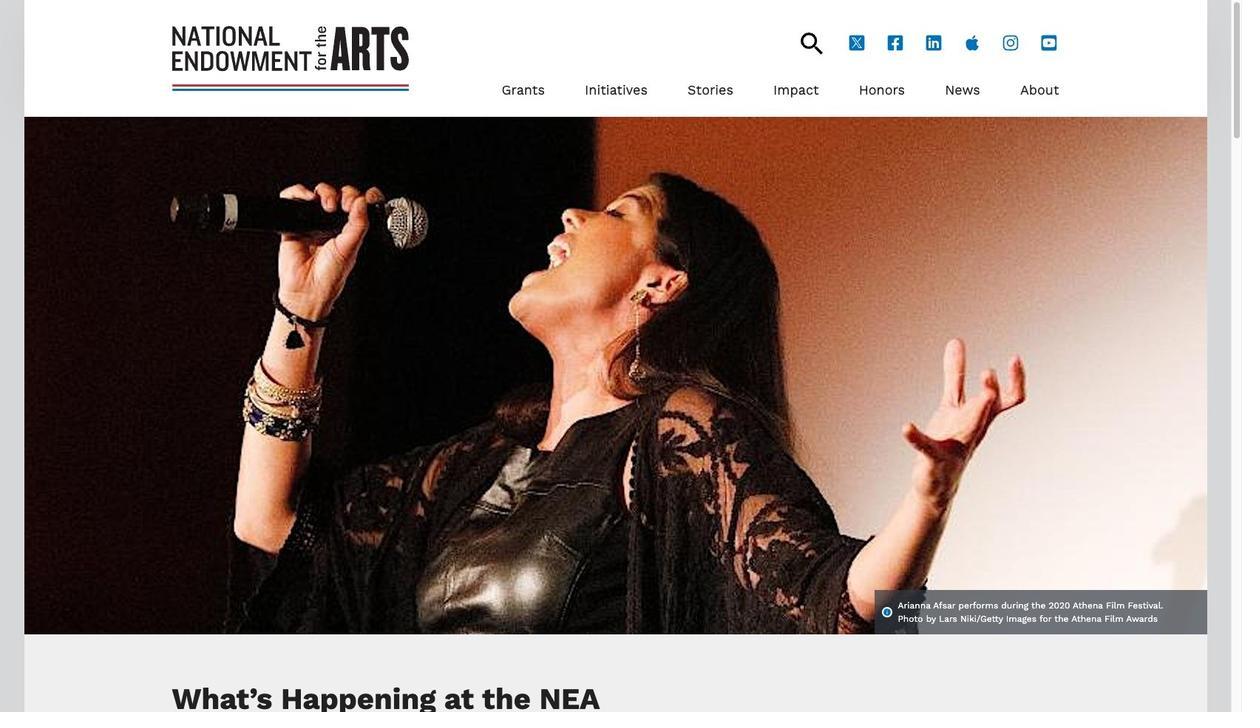 Task type: locate. For each thing, give the bounding box(es) containing it.
menu bar
[[502, 55, 1060, 102]]

menu item
[[502, 78, 545, 102], [585, 78, 648, 102], [688, 78, 734, 102], [774, 78, 819, 102], [859, 78, 905, 102], [945, 78, 981, 102], [1021, 78, 1060, 102]]

5 menu item from the left
[[859, 78, 905, 102]]

2 menu item from the left
[[585, 78, 648, 102]]

a woman sings into a microphone while throwing her head back image
[[24, 117, 1208, 635]]

6 menu item from the left
[[945, 78, 981, 102]]



Task type: describe. For each thing, give the bounding box(es) containing it.
4 menu item from the left
[[774, 78, 819, 102]]

3 menu item from the left
[[688, 78, 734, 102]]

national endowment for the arts logo image
[[172, 26, 409, 91]]

1 menu item from the left
[[502, 78, 545, 102]]

7 menu item from the left
[[1021, 78, 1060, 102]]



Task type: vqa. For each thing, say whether or not it's contained in the screenshot.
menu item
yes



